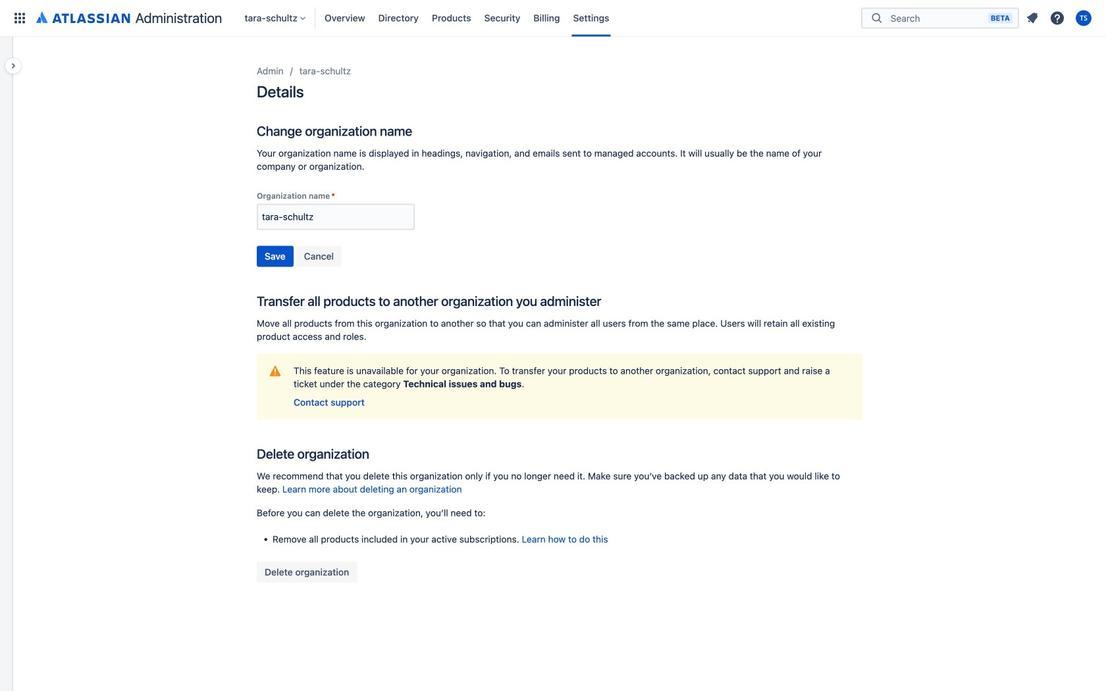 Task type: describe. For each thing, give the bounding box(es) containing it.
global navigation element
[[8, 0, 861, 37]]

toggle navigation image
[[0, 53, 29, 79]]

help icon image
[[1049, 10, 1065, 26]]

search icon image
[[869, 12, 885, 25]]



Task type: locate. For each thing, give the bounding box(es) containing it.
banner
[[0, 0, 1106, 37]]

atlassian image
[[36, 9, 130, 25], [36, 9, 130, 25]]

Search field
[[887, 6, 988, 30]]

account image
[[1076, 10, 1092, 26]]

None field
[[258, 205, 413, 229]]

appswitcher icon image
[[12, 10, 28, 26]]



Task type: vqa. For each thing, say whether or not it's contained in the screenshot.
GLOBAL NAVIGATION element
yes



